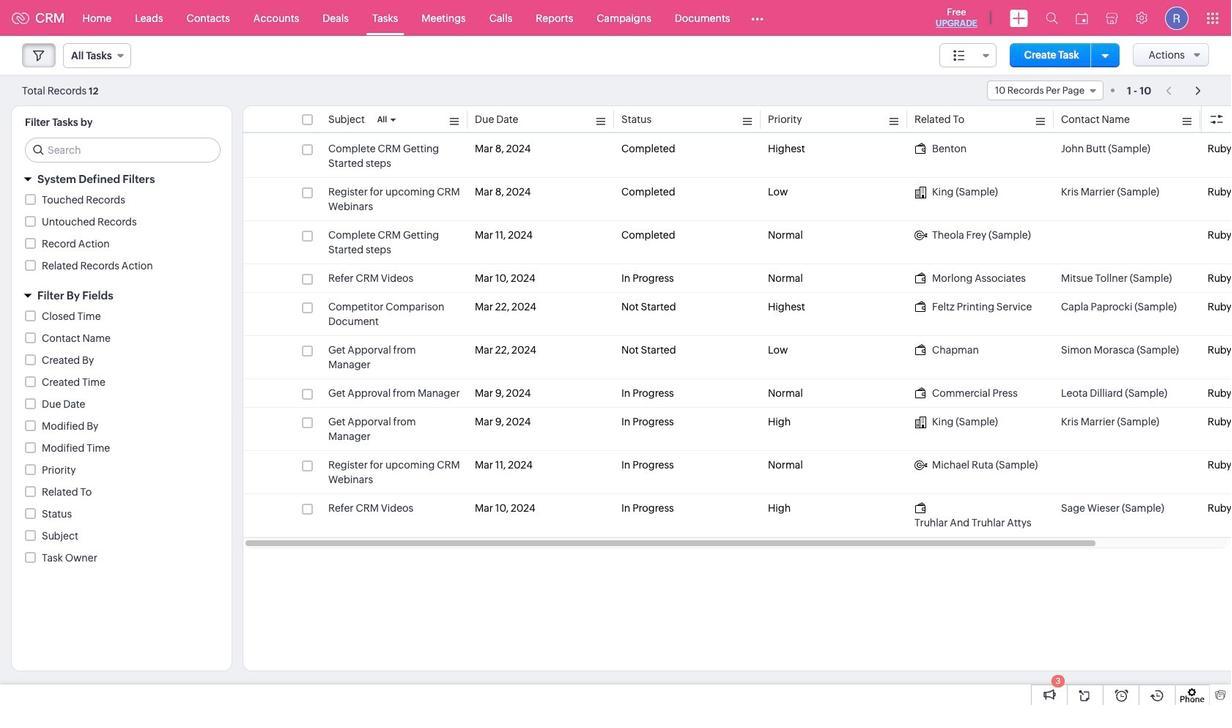 Task type: describe. For each thing, give the bounding box(es) containing it.
create menu element
[[1001, 0, 1037, 36]]

profile element
[[1156, 0, 1197, 36]]

size image
[[953, 49, 965, 62]]

profile image
[[1165, 6, 1189, 30]]

logo image
[[12, 12, 29, 24]]

Other Modules field
[[742, 6, 773, 30]]



Task type: locate. For each thing, give the bounding box(es) containing it.
none field size
[[939, 43, 997, 67]]

Search text field
[[26, 138, 220, 162]]

search element
[[1037, 0, 1067, 36]]

None field
[[63, 43, 131, 68], [939, 43, 997, 67], [987, 81, 1104, 100], [63, 43, 131, 68], [987, 81, 1104, 100]]

create menu image
[[1010, 9, 1028, 27]]

row group
[[243, 135, 1231, 538]]

calendar image
[[1076, 12, 1088, 24]]

search image
[[1046, 12, 1058, 24]]



Task type: vqa. For each thing, say whether or not it's contained in the screenshot.
The "Deal" FIELD
no



